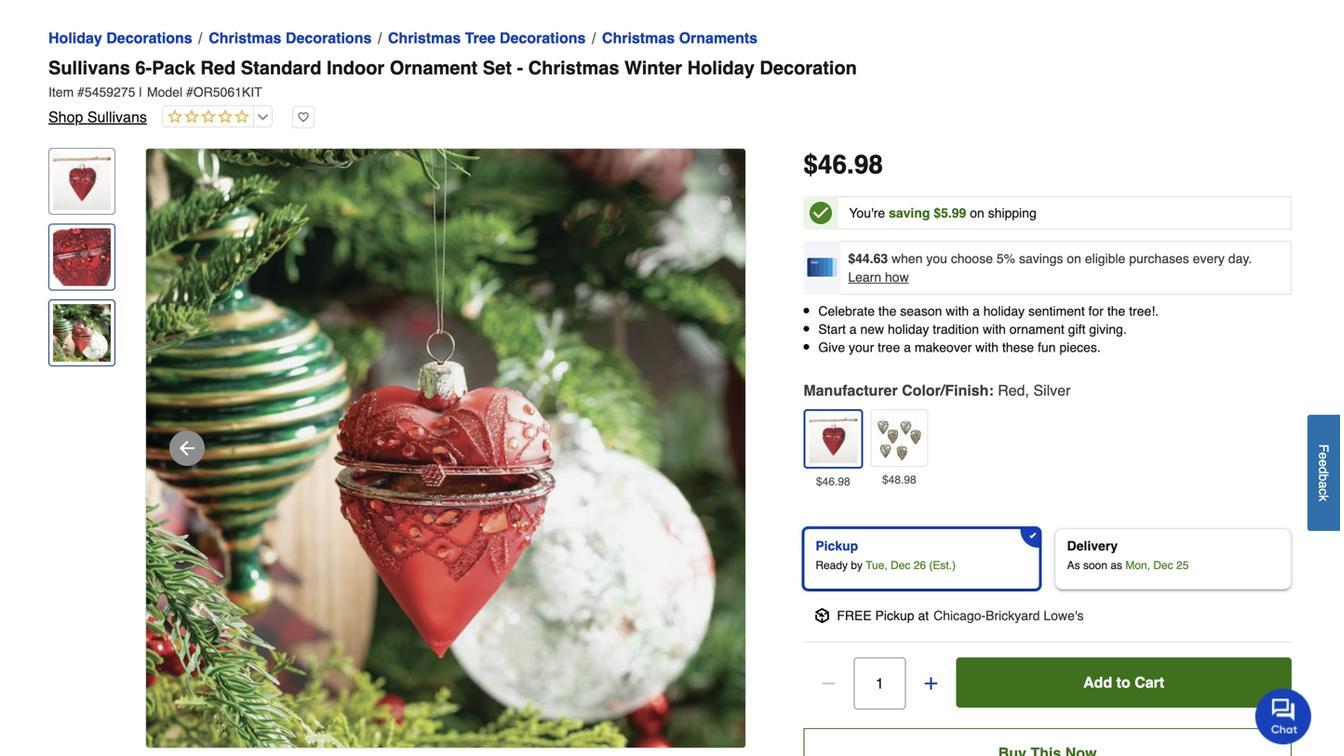 Task type: locate. For each thing, give the bounding box(es) containing it.
46
[[818, 150, 847, 180]]

0 vertical spatial holiday
[[48, 29, 102, 47]]

holiday up ornament
[[984, 304, 1025, 319]]

sullivans  #or5061kit - 3 image
[[146, 149, 746, 748]]

decoration
[[760, 57, 857, 79]]

christmas for christmas ornaments
[[602, 29, 675, 47]]

ornament
[[1010, 322, 1065, 337]]

heart outline image
[[292, 106, 314, 128]]

holiday
[[984, 304, 1025, 319], [888, 322, 929, 337]]

soon
[[1083, 559, 1108, 572]]

add
[[1084, 674, 1113, 691]]

christmas for christmas tree decorations
[[388, 29, 461, 47]]

with up 'these'
[[983, 322, 1006, 337]]

chicago-
[[934, 609, 986, 623]]

cart
[[1135, 674, 1165, 691]]

ornament
[[390, 57, 478, 79]]

with left 'these'
[[976, 340, 999, 355]]

a up the k
[[1317, 482, 1332, 489]]

christmas tree decorations
[[388, 29, 586, 47]]

on left the 'eligible'
[[1067, 251, 1082, 266]]

brickyard
[[986, 609, 1040, 623]]

1 horizontal spatial holiday
[[688, 57, 755, 79]]

on right $5.99
[[970, 206, 985, 221]]

holiday inside sullivans 6-pack red standard indoor ornament set - christmas winter holiday decoration item # 5459275 | model # or5061kit
[[688, 57, 755, 79]]

1 the from the left
[[879, 304, 897, 319]]

1 horizontal spatial #
[[186, 85, 193, 100]]

2 horizontal spatial decorations
[[500, 29, 586, 47]]

e up d
[[1317, 453, 1332, 460]]

1 vertical spatial with
[[983, 322, 1006, 337]]

0 vertical spatial pickup
[[816, 539, 858, 554]]

tue,
[[866, 559, 888, 572]]

sullivans
[[48, 57, 130, 79], [87, 108, 147, 126]]

1 decorations from the left
[[106, 29, 192, 47]]

every
[[1193, 251, 1225, 266]]

to
[[1117, 674, 1131, 691]]

2 the from the left
[[1108, 304, 1126, 319]]

pickup left at in the bottom right of the page
[[875, 609, 915, 623]]

0 horizontal spatial #
[[77, 85, 85, 100]]

holiday up item
[[48, 29, 102, 47]]

the
[[879, 304, 897, 319], [1108, 304, 1126, 319]]

purchases
[[1129, 251, 1189, 266]]

a inside "f e e d b a c k" button
[[1317, 482, 1332, 489]]

sullivans down "5459275"
[[87, 108, 147, 126]]

0 horizontal spatial on
[[970, 206, 985, 221]]

gold, silver image
[[875, 414, 924, 462]]

red
[[201, 57, 236, 79]]

# right item
[[77, 85, 85, 100]]

-
[[517, 57, 523, 79]]

26
[[914, 559, 926, 572]]

1 dec from the left
[[891, 559, 911, 572]]

dec left 26
[[891, 559, 911, 572]]

25
[[1177, 559, 1189, 572]]

christmas up red
[[209, 29, 282, 47]]

arrow left image
[[176, 437, 198, 460]]

1 vertical spatial holiday
[[688, 57, 755, 79]]

2 # from the left
[[186, 85, 193, 100]]

98
[[854, 150, 883, 180]]

pickup up ready
[[816, 539, 858, 554]]

1 horizontal spatial pickup
[[875, 609, 915, 623]]

these
[[1002, 340, 1034, 355]]

for
[[1089, 304, 1104, 319]]

a
[[973, 304, 980, 319], [850, 322, 857, 337], [904, 340, 911, 355], [1317, 482, 1332, 489]]

savings
[[1019, 251, 1063, 266]]

e
[[1317, 453, 1332, 460], [1317, 460, 1332, 467]]

1 horizontal spatial on
[[1067, 251, 1082, 266]]

as
[[1067, 559, 1080, 572]]

1 horizontal spatial dec
[[1154, 559, 1173, 572]]

pickup inside pickup ready by tue, dec 26 (est.)
[[816, 539, 858, 554]]

christmas ornaments
[[602, 29, 758, 47]]

with up "tradition"
[[946, 304, 969, 319]]

0 horizontal spatial the
[[879, 304, 897, 319]]

when
[[892, 251, 923, 266]]

a up "tradition"
[[973, 304, 980, 319]]

christmas up ornament
[[388, 29, 461, 47]]

0 vertical spatial holiday
[[984, 304, 1025, 319]]

day.
[[1229, 251, 1252, 266]]

# right model on the top
[[186, 85, 193, 100]]

e up the b
[[1317, 460, 1332, 467]]

free pickup at chicago-brickyard lowe's
[[837, 609, 1084, 623]]

0 horizontal spatial holiday
[[888, 322, 929, 337]]

.
[[847, 150, 854, 180]]

on inside $44.63 when you choose 5% savings on eligible purchases every day. learn how
[[1067, 251, 1082, 266]]

the up new
[[879, 304, 897, 319]]

how
[[885, 270, 909, 285]]

2 decorations from the left
[[286, 29, 372, 47]]

ready
[[816, 559, 848, 572]]

6-
[[135, 57, 152, 79]]

decorations for holiday decorations
[[106, 29, 192, 47]]

minus image
[[819, 675, 838, 693]]

decorations
[[106, 29, 192, 47], [286, 29, 372, 47], [500, 29, 586, 47]]

sullivans  #or5061kit - thumbnail2 image
[[53, 229, 111, 286]]

learn
[[848, 270, 882, 285]]

0 vertical spatial on
[[970, 206, 985, 221]]

0 vertical spatial sullivans
[[48, 57, 130, 79]]

1 horizontal spatial the
[[1108, 304, 1126, 319]]

1 # from the left
[[77, 85, 85, 100]]

#
[[77, 85, 85, 100], [186, 85, 193, 100]]

decorations up -
[[500, 29, 586, 47]]

add to cart button
[[956, 658, 1292, 708]]

1 vertical spatial on
[[1067, 251, 1082, 266]]

model
[[147, 85, 183, 100]]

1 horizontal spatial holiday
[[984, 304, 1025, 319]]

option group
[[796, 521, 1299, 597]]

christmas inside 'link'
[[602, 29, 675, 47]]

celebrate the season with a holiday sentiment for the tree!. start a new holiday tradition with ornament gift giving. give your tree a makeover with these fun pieces.
[[818, 304, 1159, 355]]

f e e d b a c k
[[1317, 445, 1332, 502]]

you're saving $5.99 on shipping
[[849, 206, 1037, 221]]

2 vertical spatial with
[[976, 340, 999, 355]]

saving
[[889, 206, 930, 221]]

holiday
[[48, 29, 102, 47], [688, 57, 755, 79]]

the up the giving.
[[1108, 304, 1126, 319]]

f e e d b a c k button
[[1308, 415, 1340, 531]]

christmas decorations
[[209, 29, 372, 47]]

$46.98
[[816, 475, 850, 488]]

with
[[946, 304, 969, 319], [983, 322, 1006, 337], [976, 340, 999, 355]]

1 e from the top
[[1317, 453, 1332, 460]]

decorations up indoor
[[286, 29, 372, 47]]

holiday down ornaments
[[688, 57, 755, 79]]

ornaments
[[679, 29, 758, 47]]

standard
[[241, 57, 322, 79]]

dec left 25
[[1154, 559, 1173, 572]]

season
[[900, 304, 942, 319]]

tree
[[465, 29, 496, 47]]

0 horizontal spatial decorations
[[106, 29, 192, 47]]

0 horizontal spatial pickup
[[816, 539, 858, 554]]

holiday down season
[[888, 322, 929, 337]]

christmas up winter at the top
[[602, 29, 675, 47]]

decorations up 6-
[[106, 29, 192, 47]]

Stepper number input field with increment and decrement buttons number field
[[854, 658, 906, 710]]

fun
[[1038, 340, 1056, 355]]

0 horizontal spatial dec
[[891, 559, 911, 572]]

tree!.
[[1129, 304, 1159, 319]]

pickup
[[816, 539, 858, 554], [875, 609, 915, 623]]

1 vertical spatial sullivans
[[87, 108, 147, 126]]

sullivans up "5459275"
[[48, 57, 130, 79]]

christmas right -
[[528, 57, 619, 79]]

indoor
[[327, 57, 385, 79]]

2 dec from the left
[[1154, 559, 1173, 572]]

1 horizontal spatial decorations
[[286, 29, 372, 47]]



Task type: vqa. For each thing, say whether or not it's contained in the screenshot.
option group containing Pickup
yes



Task type: describe. For each thing, give the bounding box(es) containing it.
your
[[849, 340, 874, 355]]

red, silver image
[[809, 415, 858, 463]]

christmas ornaments link
[[602, 27, 758, 49]]

christmas inside sullivans 6-pack red standard indoor ornament set - christmas winter holiday decoration item # 5459275 | model # or5061kit
[[528, 57, 619, 79]]

5%
[[997, 251, 1016, 266]]

christmas for christmas decorations
[[209, 29, 282, 47]]

holiday decorations
[[48, 29, 192, 47]]

holiday decorations link
[[48, 27, 192, 49]]

pickup image
[[815, 609, 830, 623]]

b
[[1317, 474, 1332, 482]]

start
[[818, 322, 846, 337]]

zero stars image
[[163, 109, 249, 126]]

christmas decorations link
[[209, 27, 372, 49]]

by
[[851, 559, 863, 572]]

plus image
[[922, 675, 940, 693]]

dec inside delivery as soon as mon, dec 25
[[1154, 559, 1173, 572]]

$44.63
[[848, 251, 888, 266]]

makeover
[[915, 340, 972, 355]]

learn how button
[[848, 268, 909, 287]]

silver
[[1034, 382, 1071, 399]]

you
[[927, 251, 948, 266]]

giving.
[[1089, 322, 1127, 337]]

tradition
[[933, 322, 979, 337]]

d
[[1317, 467, 1332, 474]]

sullivans  #or5061kit - thumbnail3 image
[[53, 305, 111, 362]]

dec inside pickup ready by tue, dec 26 (est.)
[[891, 559, 911, 572]]

3 decorations from the left
[[500, 29, 586, 47]]

1 vertical spatial holiday
[[888, 322, 929, 337]]

sullivans  #or5061kit - thumbnail image
[[53, 153, 111, 210]]

sullivans 6-pack red standard indoor ornament set - christmas winter holiday decoration item # 5459275 | model # or5061kit
[[48, 57, 857, 100]]

celebrate
[[818, 304, 875, 319]]

c
[[1317, 489, 1332, 495]]

0 vertical spatial with
[[946, 304, 969, 319]]

item number 5 4 5 9 2 7 5 and model number o r 5 0 6 1 k i t element
[[48, 83, 1292, 101]]

set
[[483, 57, 512, 79]]

0 horizontal spatial holiday
[[48, 29, 102, 47]]

k
[[1317, 495, 1332, 502]]

choose
[[951, 251, 993, 266]]

a left new
[[850, 322, 857, 337]]

delivery
[[1067, 539, 1118, 554]]

delivery as soon as mon, dec 25
[[1067, 539, 1189, 572]]

:
[[989, 382, 994, 399]]

color/finish
[[902, 382, 989, 399]]

check circle filled image
[[810, 202, 832, 224]]

shop sullivans
[[48, 108, 147, 126]]

give
[[818, 340, 845, 355]]

eligible
[[1085, 251, 1126, 266]]

5459275
[[85, 85, 135, 100]]

pack
[[152, 57, 195, 79]]

manufacturer color/finish : red, silver
[[804, 382, 1071, 399]]

as
[[1111, 559, 1123, 572]]

pickup ready by tue, dec 26 (est.)
[[816, 539, 956, 572]]

shop
[[48, 108, 83, 126]]

you're
[[849, 206, 885, 221]]

2 e from the top
[[1317, 460, 1332, 467]]

item
[[48, 85, 74, 100]]

1 vertical spatial pickup
[[875, 609, 915, 623]]

$5.99
[[934, 206, 967, 221]]

decorations for christmas decorations
[[286, 29, 372, 47]]

$44.63 when you choose 5% savings on eligible purchases every day. learn how
[[848, 251, 1252, 285]]

chat invite button image
[[1256, 688, 1312, 745]]

gift
[[1068, 322, 1086, 337]]

christmas tree decorations link
[[388, 27, 586, 49]]

$ 46 . 98
[[804, 150, 883, 180]]

(est.)
[[929, 559, 956, 572]]

or5061kit
[[193, 85, 262, 100]]

$48.98
[[882, 474, 917, 487]]

add to cart
[[1084, 674, 1165, 691]]

f
[[1317, 445, 1332, 453]]

shipping
[[988, 206, 1037, 221]]

tree
[[878, 340, 900, 355]]

sentiment
[[1029, 304, 1085, 319]]

sullivans inside sullivans 6-pack red standard indoor ornament set - christmas winter holiday decoration item # 5459275 | model # or5061kit
[[48, 57, 130, 79]]

red,
[[998, 382, 1029, 399]]

a right 'tree' at the right top of page
[[904, 340, 911, 355]]

new
[[860, 322, 884, 337]]

winter
[[625, 57, 682, 79]]

pieces.
[[1060, 340, 1101, 355]]

option group containing pickup
[[796, 521, 1299, 597]]

manufacturer
[[804, 382, 898, 399]]

at
[[918, 609, 929, 623]]

$
[[804, 150, 818, 180]]

lowe's
[[1044, 609, 1084, 623]]

|
[[139, 85, 142, 100]]



